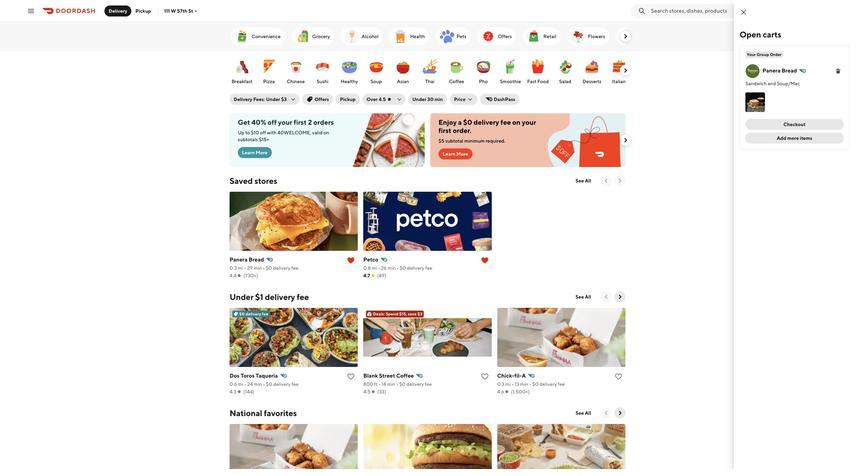 Task type: locate. For each thing, give the bounding box(es) containing it.
min right 13
[[520, 382, 529, 387]]

national
[[230, 408, 262, 418]]

pickup button left 111 at the left of page
[[131, 5, 155, 16]]

more down $15+
[[256, 150, 268, 155]]

bread up soup/mac
[[782, 67, 797, 74]]

0 horizontal spatial pickup
[[135, 8, 151, 14]]

under inside button
[[412, 97, 427, 102]]

healthy
[[341, 79, 358, 84]]

3 see from the top
[[576, 410, 584, 416]]

1 horizontal spatial click to add this store to your saved list image
[[481, 373, 489, 381]]

click to add this store to your saved list image left chick-
[[481, 373, 489, 381]]

$3 up get 40% off your first 2 orders on the left of the page
[[281, 97, 287, 102]]

2 see from the top
[[576, 294, 584, 300]]

1 horizontal spatial coffee
[[449, 79, 464, 84]]

carts
[[763, 30, 782, 39]]

learn down subtotal
[[443, 151, 456, 157]]

0.6
[[230, 382, 237, 387]]

mi for dos toros taqueria
[[238, 382, 243, 387]]

1 horizontal spatial $3
[[418, 311, 423, 317]]

mi down chick-
[[506, 382, 511, 387]]

1 horizontal spatial panera bread
[[763, 67, 797, 74]]

learn more down subtotal
[[443, 151, 468, 157]]

3 see all link from the top
[[572, 408, 595, 419]]

0 vertical spatial pickup
[[135, 8, 151, 14]]

1 horizontal spatial learn
[[443, 151, 456, 157]]

next button of carousel image
[[622, 33, 629, 40], [617, 177, 624, 184], [617, 294, 624, 300]]

click to add this store to your saved list image
[[347, 373, 355, 381], [481, 373, 489, 381]]

0 horizontal spatial more
[[256, 150, 268, 155]]

$1
[[255, 292, 263, 302]]

with
[[267, 130, 277, 135]]

off
[[268, 118, 277, 126], [260, 130, 266, 135]]

• left 13
[[512, 382, 514, 387]]

0 vertical spatial on
[[512, 118, 521, 126]]

previous button of carousel image
[[603, 177, 610, 184], [603, 410, 610, 417]]

grocery link
[[292, 28, 334, 45]]

offers button
[[302, 94, 333, 105]]

1 vertical spatial pickup
[[340, 97, 356, 102]]

see all for under $1 delivery fee
[[576, 294, 591, 300]]

1 horizontal spatial learn more button
[[439, 149, 473, 160]]

1 vertical spatial previous button of carousel image
[[603, 410, 610, 417]]

blank street coffee
[[363, 373, 414, 379]]

your group order
[[747, 52, 782, 57]]

min
[[435, 97, 443, 102], [254, 265, 262, 271], [388, 265, 396, 271], [254, 382, 262, 387], [387, 382, 395, 387], [520, 382, 529, 387]]

1 vertical spatial 0.3
[[497, 382, 505, 387]]

$​0 down blank street coffee
[[399, 382, 406, 387]]

1 vertical spatial $0
[[239, 311, 245, 317]]

$​0 right '26'
[[400, 265, 406, 271]]

1 vertical spatial offers
[[315, 97, 329, 102]]

bread up 29
[[249, 256, 264, 263]]

taqueria
[[256, 373, 278, 379]]

see
[[576, 178, 584, 184], [576, 294, 584, 300], [576, 410, 584, 416]]

min right '26'
[[388, 265, 396, 271]]

0 horizontal spatial your
[[278, 118, 292, 126]]

2 all from the top
[[585, 294, 591, 300]]

(730+)
[[243, 273, 258, 278]]

1 vertical spatial panera bread
[[230, 256, 264, 263]]

min right 14
[[387, 382, 395, 387]]

pho
[[479, 79, 488, 84]]

0 horizontal spatial off
[[260, 130, 266, 135]]

offers link
[[477, 28, 516, 45]]

0 horizontal spatial under
[[230, 292, 254, 302]]

offers down sushi
[[315, 97, 329, 102]]

1 vertical spatial next button of carousel image
[[617, 177, 624, 184]]

4.4
[[230, 273, 237, 278]]

1 vertical spatial see all link
[[572, 292, 595, 303]]

0 vertical spatial offers
[[498, 34, 512, 39]]

4.5
[[379, 97, 386, 102], [363, 389, 371, 395]]

under 30 min button
[[408, 94, 447, 105]]

(144)
[[243, 389, 254, 395]]

1 horizontal spatial panera
[[763, 67, 781, 74]]

1 horizontal spatial on
[[512, 118, 521, 126]]

2 vertical spatial next button of carousel image
[[617, 294, 624, 300]]

see for national favorites
[[576, 410, 584, 416]]

panera bread up sandwich and soup/mac
[[763, 67, 797, 74]]

0 vertical spatial see all
[[576, 178, 591, 184]]

next button of carousel image for saved stores
[[617, 177, 624, 184]]

1 see all from the top
[[576, 178, 591, 184]]

$15+
[[259, 137, 269, 142]]

learn more down subtotals
[[242, 150, 268, 155]]

delivery up required.
[[474, 118, 499, 126]]

1 horizontal spatial learn more
[[443, 151, 468, 157]]

pickup button down the healthy
[[336, 94, 360, 105]]

13
[[515, 382, 519, 387]]

$​0 right 13
[[532, 382, 539, 387]]

get
[[238, 118, 250, 126]]

3 all from the top
[[585, 410, 591, 416]]

pickup button
[[131, 5, 155, 16], [336, 94, 360, 105]]

alcohol image
[[344, 28, 360, 45]]

delivery right $1
[[265, 292, 295, 302]]

off up $15+
[[260, 130, 266, 135]]

57th
[[177, 8, 187, 14]]

$​0 down taqueria
[[266, 382, 272, 387]]

1 vertical spatial see all
[[576, 294, 591, 300]]

1 horizontal spatial pickup button
[[336, 94, 360, 105]]

1 vertical spatial off
[[260, 130, 266, 135]]

panera bread up 29
[[230, 256, 264, 263]]

mi right 0.8
[[372, 265, 377, 271]]

offers right offers icon
[[498, 34, 512, 39]]

0 vertical spatial delivery
[[109, 8, 127, 14]]

min right 29
[[254, 265, 262, 271]]

your inside the enjoy a $0 delivery fee on your first order.
[[522, 118, 536, 126]]

min right 30
[[435, 97, 443, 102]]

street
[[379, 373, 395, 379]]

pets image
[[439, 28, 455, 45]]

blank
[[363, 373, 378, 379]]

panera
[[763, 67, 781, 74], [230, 256, 248, 263]]

1 previous button of carousel image from the top
[[603, 177, 610, 184]]

all for national favorites
[[585, 410, 591, 416]]

$3 right "save"
[[418, 311, 423, 317]]

min right 24
[[254, 382, 262, 387]]

0.3 up 4.4 at the left of page
[[230, 265, 237, 271]]

0 vertical spatial first
[[294, 118, 307, 126]]

1 vertical spatial first
[[439, 127, 452, 134]]

0 horizontal spatial learn more
[[242, 150, 268, 155]]

0 horizontal spatial offers
[[315, 97, 329, 102]]

under left 30
[[412, 97, 427, 102]]

0 vertical spatial coffee
[[449, 79, 464, 84]]

1 horizontal spatial first
[[439, 127, 452, 134]]

over 4.5 button
[[363, 94, 406, 105]]

national favorites
[[230, 408, 297, 418]]

• right ft
[[379, 382, 381, 387]]

0 vertical spatial off
[[268, 118, 277, 126]]

0.3 for panera bread
[[230, 265, 237, 271]]

learn
[[242, 150, 255, 155], [443, 151, 456, 157]]

4.3
[[230, 389, 236, 395]]

2 vertical spatial next button of carousel image
[[617, 410, 624, 417]]

order
[[770, 52, 782, 57]]

14
[[382, 382, 386, 387]]

convenience
[[252, 34, 281, 39]]

first down enjoy
[[439, 127, 452, 134]]

previous button of carousel image for saved stores
[[603, 177, 610, 184]]

4.6
[[497, 389, 504, 395]]

on right valid
[[324, 130, 329, 135]]

mi
[[238, 265, 243, 271], [372, 265, 377, 271], [238, 382, 243, 387], [506, 382, 511, 387]]

food
[[538, 79, 549, 84]]

to
[[245, 130, 250, 135]]

1 horizontal spatial your
[[522, 118, 536, 126]]

sandwich and soup/mac
[[746, 81, 800, 86]]

$​0 for petco
[[400, 265, 406, 271]]

1 all from the top
[[585, 178, 591, 184]]

0.3 up 4.6
[[497, 382, 505, 387]]

• right 29
[[263, 265, 265, 271]]

0 vertical spatial see
[[576, 178, 584, 184]]

fee
[[501, 118, 511, 126], [291, 265, 298, 271], [425, 265, 432, 271], [297, 292, 309, 302], [262, 311, 268, 317], [292, 382, 299, 387], [425, 382, 432, 387], [558, 382, 565, 387]]

2 see all link from the top
[[572, 292, 595, 303]]

1 horizontal spatial 4.5
[[379, 97, 386, 102]]

2 horizontal spatial under
[[412, 97, 427, 102]]

0 vertical spatial panera bread
[[763, 67, 797, 74]]

1 horizontal spatial delivery
[[234, 97, 252, 102]]

see all link
[[572, 175, 595, 186], [572, 292, 595, 303], [572, 408, 595, 419]]

2 previous button of carousel image from the top
[[603, 410, 610, 417]]

all
[[585, 178, 591, 184], [585, 294, 591, 300], [585, 410, 591, 416]]

next button of carousel image
[[622, 67, 629, 74], [622, 137, 629, 144], [617, 410, 624, 417]]

1 horizontal spatial bread
[[782, 67, 797, 74]]

click to remove this store from your saved list image
[[481, 256, 489, 265]]

pickup
[[135, 8, 151, 14], [340, 97, 356, 102]]

flowers
[[588, 34, 605, 39]]

learn more for 40%
[[242, 150, 268, 155]]

min for chick-fil-a
[[520, 382, 529, 387]]

0 horizontal spatial panera bread
[[230, 256, 264, 263]]

4.7
[[363, 273, 370, 278]]

$​0 for panera bread
[[266, 265, 272, 271]]

all for under $1 delivery fee
[[585, 294, 591, 300]]

favorites
[[264, 408, 297, 418]]

1 horizontal spatial offers
[[498, 34, 512, 39]]

1 vertical spatial on
[[324, 130, 329, 135]]

1 horizontal spatial pickup
[[340, 97, 356, 102]]

learn more for a
[[443, 151, 468, 157]]

30
[[428, 97, 434, 102]]

under
[[266, 97, 280, 102], [412, 97, 427, 102], [230, 292, 254, 302]]

$0 right a
[[463, 118, 472, 126]]

coffee up 'price'
[[449, 79, 464, 84]]

0 horizontal spatial 0.3
[[230, 265, 237, 271]]

click to add this store to your saved list image left blank
[[347, 373, 355, 381]]

get 40% off your first 2 orders
[[238, 118, 334, 126]]

1 vertical spatial see
[[576, 294, 584, 300]]

deals:
[[373, 311, 385, 317]]

under left $1
[[230, 292, 254, 302]]

sandwich and soup/mac image
[[746, 92, 765, 112]]

click to add this store to your saved list image for taqueria
[[347, 373, 355, 381]]

mi right 0.6
[[238, 382, 243, 387]]

pickup down the healthy
[[340, 97, 356, 102]]

0 horizontal spatial delivery
[[109, 8, 127, 14]]

0 vertical spatial bread
[[782, 67, 797, 74]]

dos toros taqueria
[[230, 373, 278, 379]]

valid
[[312, 130, 323, 135]]

0 horizontal spatial panera
[[230, 256, 248, 263]]

1 vertical spatial next button of carousel image
[[622, 137, 629, 144]]

1 vertical spatial all
[[585, 294, 591, 300]]

$​0 for dos toros taqueria
[[266, 382, 272, 387]]

on down dashpass
[[512, 118, 521, 126]]

bread
[[782, 67, 797, 74], [249, 256, 264, 263]]

2 vertical spatial all
[[585, 410, 591, 416]]

29
[[247, 265, 253, 271]]

4.5 right over
[[379, 97, 386, 102]]

0 vertical spatial 4.5
[[379, 97, 386, 102]]

0 horizontal spatial coffee
[[396, 373, 414, 379]]

delivery fees: under $3
[[234, 97, 287, 102]]

0 horizontal spatial on
[[324, 130, 329, 135]]

learn more button down subtotal
[[439, 149, 473, 160]]

40welcome,
[[278, 130, 311, 135]]

1 click to add this store to your saved list image from the left
[[347, 373, 355, 381]]

more down subtotal
[[457, 151, 468, 157]]

1 see all link from the top
[[572, 175, 595, 186]]

2 click to add this store to your saved list image from the left
[[481, 373, 489, 381]]

over
[[367, 97, 378, 102]]

flowers link
[[567, 28, 609, 45]]

on
[[512, 118, 521, 126], [324, 130, 329, 135]]

min for panera bread
[[254, 265, 262, 271]]

3 see all from the top
[[576, 410, 591, 416]]

learn more button down subtotals
[[238, 147, 272, 158]]

first left 2
[[294, 118, 307, 126]]

enjoy
[[439, 118, 457, 126]]

$​0 right 29
[[266, 265, 272, 271]]

off inside up to $10 off with 40welcome, valid on subtotals $15+
[[260, 130, 266, 135]]

panera up 29
[[230, 256, 248, 263]]

1 horizontal spatial more
[[457, 151, 468, 157]]

1 horizontal spatial 0.3
[[497, 382, 505, 387]]

800
[[363, 382, 373, 387]]

0 horizontal spatial learn more button
[[238, 147, 272, 158]]

0 vertical spatial $3
[[281, 97, 287, 102]]

on inside the enjoy a $0 delivery fee on your first order.
[[512, 118, 521, 126]]

$0 down under $1 delivery fee at the bottom of page
[[239, 311, 245, 317]]

breakfast
[[232, 79, 253, 84]]

learn more button for a
[[439, 149, 473, 160]]

add more items
[[777, 136, 812, 141]]

0 horizontal spatial first
[[294, 118, 307, 126]]

more for 40%
[[256, 150, 268, 155]]

2 your from the left
[[522, 118, 536, 126]]

learn for enjoy a $0 delivery fee on your first order.
[[443, 151, 456, 157]]

soup
[[371, 79, 382, 84]]

4.5 down 800
[[363, 389, 371, 395]]

min inside button
[[435, 97, 443, 102]]

min for dos toros taqueria
[[254, 382, 262, 387]]

800 ft • 14 min • $​0 delivery fee
[[363, 382, 432, 387]]

1 vertical spatial delivery
[[234, 97, 252, 102]]

0 vertical spatial see all link
[[572, 175, 595, 186]]

delivery up under $1 delivery fee link
[[273, 265, 290, 271]]

under right fees: at the top left
[[266, 97, 280, 102]]

mi left 29
[[238, 265, 243, 271]]

1 vertical spatial 4.5
[[363, 389, 371, 395]]

click to add this store to your saved list image
[[615, 373, 623, 381]]

0.3
[[230, 265, 237, 271], [497, 382, 505, 387]]

0 vertical spatial previous button of carousel image
[[603, 177, 610, 184]]

learn down subtotals
[[242, 150, 255, 155]]

1 vertical spatial pickup button
[[336, 94, 360, 105]]

$​0 for blank street coffee
[[399, 382, 406, 387]]

1 horizontal spatial off
[[268, 118, 277, 126]]

click to remove this store from your saved list image
[[347, 256, 355, 265]]

panera up and
[[763, 67, 781, 74]]

orders
[[314, 118, 334, 126]]

delivery
[[109, 8, 127, 14], [234, 97, 252, 102]]

chinese
[[287, 79, 305, 84]]

italian
[[612, 79, 626, 84]]

0 vertical spatial $0
[[463, 118, 472, 126]]

• right '26'
[[397, 265, 399, 271]]

2 vertical spatial see
[[576, 410, 584, 416]]

0 horizontal spatial learn
[[242, 150, 255, 155]]

mi for chick-fil-a
[[506, 382, 511, 387]]

coffee up the 800 ft • 14 min • $​0 delivery fee
[[396, 373, 414, 379]]

0 vertical spatial 0.3
[[230, 265, 237, 271]]

ft
[[374, 382, 378, 387]]

group
[[757, 52, 769, 57]]

chick-fil-a
[[497, 373, 526, 379]]

0 vertical spatial pickup button
[[131, 5, 155, 16]]

learn more
[[242, 150, 268, 155], [443, 151, 468, 157]]

1 see from the top
[[576, 178, 584, 184]]

off up with
[[268, 118, 277, 126]]

2 vertical spatial see all link
[[572, 408, 595, 419]]

saved stores link
[[230, 175, 277, 186]]

click to add this store to your saved list image for coffee
[[481, 373, 489, 381]]

retail
[[544, 34, 556, 39]]

0 horizontal spatial click to add this store to your saved list image
[[347, 373, 355, 381]]

1 horizontal spatial $0
[[463, 118, 472, 126]]

2 vertical spatial see all
[[576, 410, 591, 416]]

delete saved cart image
[[836, 68, 841, 74]]

delivery inside button
[[109, 8, 127, 14]]

2 see all from the top
[[576, 294, 591, 300]]

pickup left 111 at the left of page
[[135, 8, 151, 14]]

0 vertical spatial all
[[585, 178, 591, 184]]

0.8
[[363, 265, 371, 271]]

0 horizontal spatial pickup button
[[131, 5, 155, 16]]

1 vertical spatial bread
[[249, 256, 264, 263]]

• down blank street coffee
[[396, 382, 398, 387]]



Task type: vqa. For each thing, say whether or not it's contained in the screenshot.
/month
no



Task type: describe. For each thing, give the bounding box(es) containing it.
mi for petco
[[372, 265, 377, 271]]

all for saved stores
[[585, 178, 591, 184]]

delivery button
[[105, 5, 131, 16]]

• left '26'
[[378, 265, 380, 271]]

convenience image
[[234, 28, 250, 45]]

stores
[[254, 176, 277, 186]]

fee inside the enjoy a $0 delivery fee on your first order.
[[501, 118, 511, 126]]

close image
[[740, 8, 748, 17]]

(33)
[[377, 389, 386, 395]]

delivery down taqueria
[[273, 382, 291, 387]]

price
[[454, 97, 466, 102]]

chick-
[[497, 373, 515, 379]]

grocery
[[312, 34, 330, 39]]

st
[[188, 8, 193, 14]]

and
[[768, 81, 776, 86]]

items
[[800, 136, 812, 141]]

pets link
[[436, 28, 471, 45]]

add more items button
[[746, 133, 844, 144]]

required.
[[486, 138, 506, 144]]

delivery down $1
[[246, 311, 261, 317]]

checkout
[[784, 122, 806, 127]]

sandwich
[[746, 81, 767, 86]]

• down taqueria
[[263, 382, 265, 387]]

see all for national favorites
[[576, 410, 591, 416]]

0 vertical spatial next button of carousel image
[[622, 67, 629, 74]]

w
[[171, 8, 176, 14]]

24
[[247, 382, 253, 387]]

delivery inside the enjoy a $0 delivery fee on your first order.
[[474, 118, 499, 126]]

on inside up to $10 off with 40welcome, valid on subtotals $15+
[[324, 130, 329, 135]]

convenience link
[[231, 28, 285, 45]]

4.5 inside button
[[379, 97, 386, 102]]

offers inside button
[[315, 97, 329, 102]]

subtotals
[[238, 137, 258, 142]]

see all link for under $1 delivery fee
[[572, 292, 595, 303]]

minimum
[[464, 138, 485, 144]]

under $1 delivery fee link
[[230, 292, 309, 303]]

0.3 mi • 29 min • $​0 delivery fee
[[230, 265, 298, 271]]

delivery for delivery fees: under $3
[[234, 97, 252, 102]]

up
[[238, 130, 244, 135]]

1 vertical spatial $3
[[418, 311, 423, 317]]

0 horizontal spatial 4.5
[[363, 389, 371, 395]]

1 vertical spatial panera
[[230, 256, 248, 263]]

dos
[[230, 373, 240, 379]]

$5 subtotal minimum required.
[[439, 138, 506, 144]]

• up the (1,500+)
[[529, 382, 532, 387]]

1 your from the left
[[278, 118, 292, 126]]

alcohol link
[[341, 28, 383, 45]]

thai
[[425, 79, 435, 84]]

first inside the enjoy a $0 delivery fee on your first order.
[[439, 127, 452, 134]]

salad
[[559, 79, 571, 84]]

fast
[[527, 79, 537, 84]]

$15,
[[399, 311, 407, 317]]

open menu image
[[27, 7, 35, 15]]

(1,500+)
[[511, 389, 530, 395]]

a
[[522, 373, 526, 379]]

add more items link
[[746, 133, 844, 144]]

enjoy a $0 delivery fee on your first order.
[[439, 118, 536, 134]]

health link
[[390, 28, 429, 45]]

delivery right 13
[[540, 382, 557, 387]]

1 horizontal spatial under
[[266, 97, 280, 102]]

mi for panera bread
[[238, 265, 243, 271]]

add
[[777, 136, 787, 141]]

a
[[458, 118, 462, 126]]

grocery image
[[294, 28, 311, 45]]

under for under $1 delivery fee
[[230, 292, 254, 302]]

min for blank street coffee
[[387, 382, 395, 387]]

0.3 for chick-fil-a
[[497, 382, 505, 387]]

saved
[[230, 176, 253, 186]]

offers image
[[480, 28, 497, 45]]

fast food
[[527, 79, 549, 84]]

health image
[[392, 28, 409, 45]]

0 vertical spatial next button of carousel image
[[622, 33, 629, 40]]

40%
[[252, 118, 266, 126]]

111
[[164, 8, 170, 14]]

next button of carousel image for under $1 delivery fee
[[617, 294, 624, 300]]

0 vertical spatial panera
[[763, 67, 781, 74]]

fees:
[[253, 97, 265, 102]]

toros
[[241, 373, 255, 379]]

under for under 30 min
[[412, 97, 427, 102]]

asian
[[397, 79, 409, 84]]

1 vertical spatial coffee
[[396, 373, 414, 379]]

spend
[[386, 311, 398, 317]]

delivery down blank street coffee
[[407, 382, 424, 387]]

health
[[410, 34, 425, 39]]

• left 24
[[244, 382, 246, 387]]

smoothie
[[500, 79, 521, 84]]

$​0 for chick-fil-a
[[532, 382, 539, 387]]

see all link for national favorites
[[572, 408, 595, 419]]

0 horizontal spatial $3
[[281, 97, 287, 102]]

under $1 delivery fee
[[230, 292, 309, 302]]

national favorites link
[[230, 408, 297, 419]]

dashpass button
[[480, 94, 519, 105]]

deals: spend $15, save $3
[[373, 311, 423, 317]]

learn more button for 40%
[[238, 147, 272, 158]]

catering image
[[619, 28, 636, 45]]

0 horizontal spatial bread
[[249, 256, 264, 263]]

checkout link
[[746, 119, 844, 130]]

26
[[381, 265, 387, 271]]

pets
[[457, 34, 466, 39]]

subtotal
[[445, 138, 463, 144]]

desserts
[[583, 79, 602, 84]]

delivery right '26'
[[407, 265, 424, 271]]

(49)
[[377, 273, 386, 278]]

• left 29
[[244, 265, 246, 271]]

alcohol
[[362, 34, 379, 39]]

2
[[308, 118, 312, 126]]

delivery for delivery
[[109, 8, 127, 14]]

open
[[740, 30, 761, 39]]

retail image
[[526, 28, 542, 45]]

order.
[[453, 127, 472, 134]]

price button
[[450, 94, 477, 105]]

over 4.5
[[367, 97, 386, 102]]

see all link for saved stores
[[572, 175, 595, 186]]

previous button of carousel image for national favorites
[[603, 410, 610, 417]]

see for saved stores
[[576, 178, 584, 184]]

$10
[[251, 130, 259, 135]]

previous button of carousel image
[[603, 294, 610, 300]]

see all for saved stores
[[576, 178, 591, 184]]

more for a
[[457, 151, 468, 157]]

dashpass
[[494, 97, 515, 102]]

more
[[788, 136, 799, 141]]

flowers image
[[570, 28, 587, 45]]

0 horizontal spatial $0
[[239, 311, 245, 317]]

0.6 mi • 24 min • $​0 delivery fee
[[230, 382, 299, 387]]

see for under $1 delivery fee
[[576, 294, 584, 300]]

$0 inside the enjoy a $0 delivery fee on your first order.
[[463, 118, 472, 126]]

learn for get 40% off your first 2 orders
[[242, 150, 255, 155]]

min for petco
[[388, 265, 396, 271]]

retail link
[[523, 28, 561, 45]]

pizza
[[263, 79, 275, 84]]

under 30 min
[[412, 97, 443, 102]]



